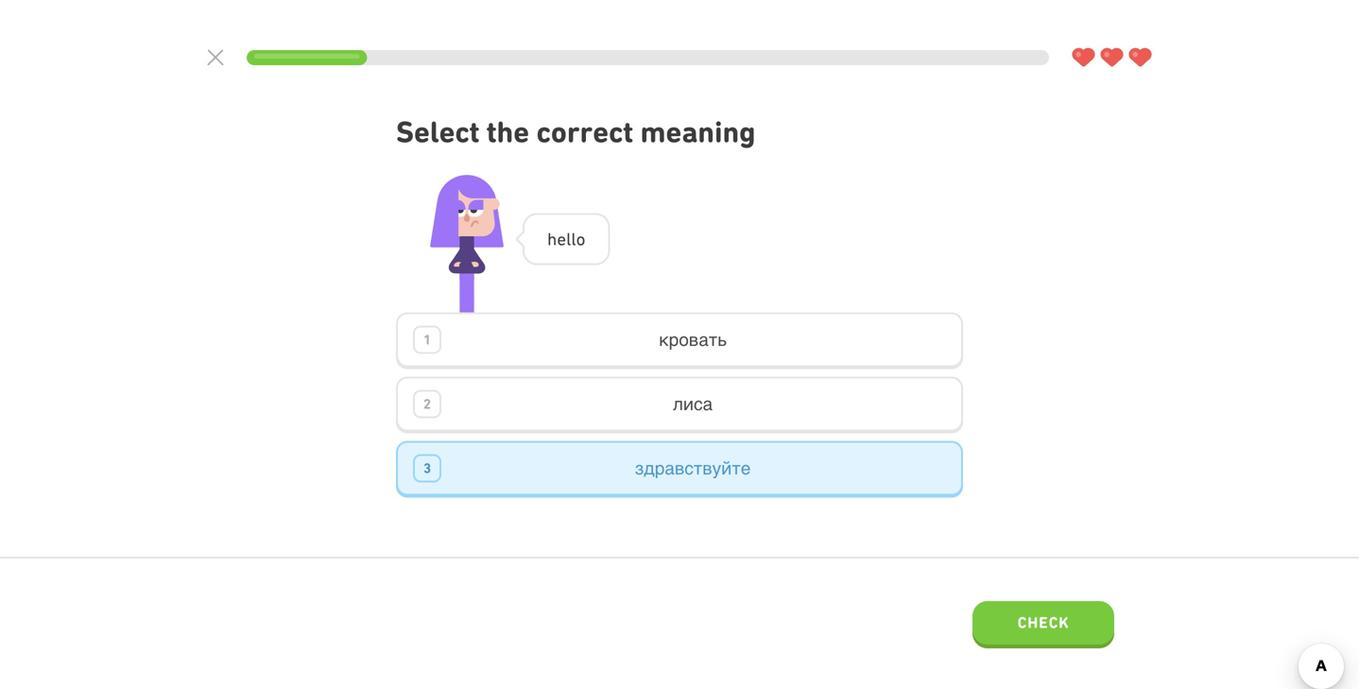 Task type: describe. For each thing, give the bounding box(es) containing it.
correct
[[536, 114, 633, 149]]

hello
[[547, 229, 586, 249]]

check button
[[973, 601, 1114, 648]]

кровать
[[659, 330, 727, 350]]

2
[[423, 396, 431, 412]]

check
[[1018, 613, 1069, 632]]

select
[[396, 114, 480, 149]]

лиса
[[673, 394, 713, 414]]



Task type: vqa. For each thing, say whether or not it's contained in the screenshot.
Check button at the bottom right
yes



Task type: locate. For each thing, give the bounding box(es) containing it.
meaning
[[640, 114, 756, 149]]

None radio
[[396, 312, 963, 369], [396, 377, 963, 433], [396, 312, 963, 369], [396, 377, 963, 433]]

choice option group
[[396, 312, 963, 498]]

None radio
[[396, 441, 963, 498]]

progress bar
[[247, 50, 1049, 65]]

здравствуйте
[[635, 458, 751, 478]]

3
[[423, 460, 431, 476]]

select the correct meaning
[[396, 114, 756, 149]]

none radio containing здравствуйте
[[396, 441, 963, 498]]

the
[[487, 114, 529, 149]]

1
[[423, 331, 431, 348]]



